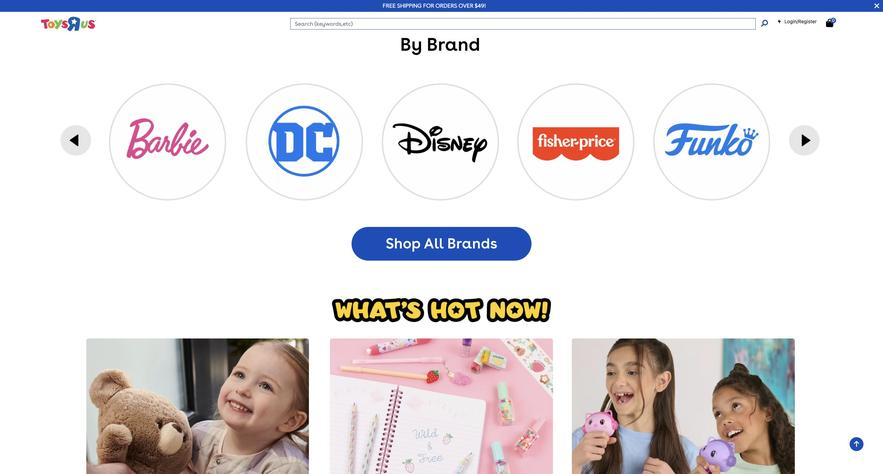 Task type: vqa. For each thing, say whether or not it's contained in the screenshot.
0
yes



Task type: locate. For each thing, give the bounding box(es) containing it.
plush image
[[86, 339, 309, 475]]

None search field
[[290, 18, 768, 30]]

free
[[383, 2, 396, 9]]

whats hot now image
[[332, 299, 551, 323]]

mini toys image
[[572, 339, 795, 475]]

login/register button
[[777, 18, 817, 25]]

close button image
[[874, 2, 879, 10]]

shipping
[[397, 2, 422, 9]]

free shipping for orders over $49! link
[[383, 2, 486, 9]]

shopping bag image
[[826, 19, 833, 27]]

login/register
[[785, 18, 817, 24]]

arts and crafts image
[[330, 339, 553, 475]]



Task type: describe. For each thing, give the bounding box(es) containing it.
0 link
[[826, 18, 840, 27]]

free shipping for orders over $49!
[[383, 2, 486, 9]]

0
[[832, 18, 835, 23]]

Enter Keyword or Item No. search field
[[290, 18, 756, 30]]

for
[[423, 2, 434, 9]]

toys r us image
[[41, 16, 96, 32]]

over
[[458, 2, 473, 9]]

orders
[[435, 2, 457, 9]]

$49!
[[475, 2, 486, 9]]



